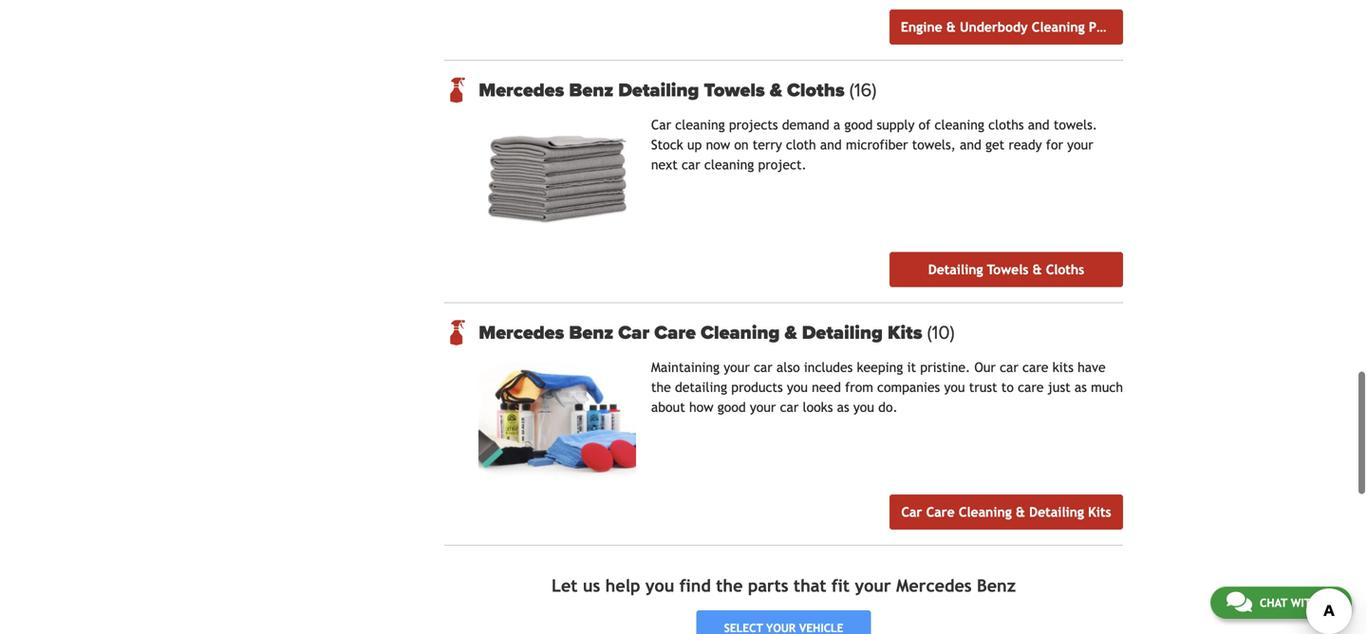Task type: vqa. For each thing, say whether or not it's contained in the screenshot.
the bottommost Automotive Safety Items
no



Task type: locate. For each thing, give the bounding box(es) containing it.
next
[[652, 157, 678, 172]]

1 vertical spatial towels
[[988, 262, 1029, 277]]

benz up car care cleaning & detailing kits thumbnail image
[[569, 321, 614, 344]]

your right fit
[[855, 576, 892, 596]]

detailing
[[619, 79, 700, 102], [929, 262, 984, 277], [802, 321, 883, 344], [1030, 505, 1085, 520]]

products
[[1090, 19, 1144, 35]]

0 vertical spatial mercedes
[[479, 79, 565, 102]]

mercedes benz                                                                                    detailing towels & cloths link
[[479, 79, 1124, 102]]

the
[[652, 380, 671, 395], [717, 576, 743, 596]]

looks
[[803, 400, 834, 415]]

chat
[[1261, 597, 1288, 610]]

0 vertical spatial care
[[655, 321, 696, 344]]

products
[[732, 380, 783, 395]]

good inside maintaining your car also includes keeping it pristine. our car care kits have the detailing products you need from companies you trust to care just as much about how good your car looks as you do.
[[718, 400, 746, 415]]

2 horizontal spatial cleaning
[[1032, 19, 1086, 35]]

you down 'from'
[[854, 400, 875, 415]]

as right looks on the right bottom of the page
[[838, 400, 850, 415]]

and up ready
[[1029, 117, 1050, 132]]

good
[[845, 117, 873, 132], [718, 400, 746, 415]]

0 vertical spatial care
[[1023, 360, 1049, 375]]

it
[[908, 360, 917, 375]]

care left kits
[[1023, 360, 1049, 375]]

find
[[680, 576, 711, 596]]

1 vertical spatial as
[[838, 400, 850, 415]]

benz for car
[[569, 321, 614, 344]]

as
[[1075, 380, 1088, 395], [838, 400, 850, 415]]

1 vertical spatial benz
[[569, 321, 614, 344]]

0 horizontal spatial cloths
[[788, 79, 845, 102]]

fit
[[832, 576, 850, 596]]

you down pristine.
[[945, 380, 966, 395]]

1 vertical spatial good
[[718, 400, 746, 415]]

care right to
[[1018, 380, 1044, 395]]

and down a
[[821, 137, 842, 152]]

cloths
[[989, 117, 1025, 132]]

mercedes right fit
[[897, 576, 972, 596]]

mercedes up detailing towels & cloths thumbnail image at the top of page
[[479, 79, 565, 102]]

1 horizontal spatial good
[[845, 117, 873, 132]]

cloths
[[788, 79, 845, 102], [1047, 262, 1085, 277]]

detailing towels & cloths link
[[890, 252, 1124, 287]]

your inside car cleaning projects demand a good supply of cleaning cloths and towels. stock up now on terry cloth and microfiber towels, and get ready for your next car cleaning project.
[[1068, 137, 1094, 152]]

about
[[652, 400, 686, 415]]

detailing
[[675, 380, 728, 395]]

mercedes
[[479, 79, 565, 102], [479, 321, 565, 344], [897, 576, 972, 596]]

the right find
[[717, 576, 743, 596]]

1 vertical spatial kits
[[1089, 505, 1112, 520]]

0 vertical spatial good
[[845, 117, 873, 132]]

car cleaning projects demand a good supply of cleaning cloths and towels. stock up now on terry cloth and microfiber towels, and get ready for your next car cleaning project.
[[652, 117, 1098, 172]]

1 vertical spatial mercedes
[[479, 321, 565, 344]]

0 vertical spatial benz
[[569, 79, 614, 102]]

1 horizontal spatial towels
[[988, 262, 1029, 277]]

your down towels.
[[1068, 137, 1094, 152]]

1 horizontal spatial car
[[652, 117, 672, 132]]

just
[[1048, 380, 1071, 395]]

pristine.
[[921, 360, 971, 375]]

towels
[[704, 79, 765, 102], [988, 262, 1029, 277]]

do.
[[879, 400, 898, 415]]

trust
[[970, 380, 998, 395]]

2 horizontal spatial and
[[1029, 117, 1050, 132]]

1 vertical spatial cleaning
[[701, 321, 780, 344]]

0 vertical spatial kits
[[888, 321, 923, 344]]

0 horizontal spatial cleaning
[[701, 321, 780, 344]]

car up to
[[1000, 360, 1019, 375]]

microfiber
[[846, 137, 909, 152]]

0 horizontal spatial towels
[[704, 79, 765, 102]]

1 horizontal spatial as
[[1075, 380, 1088, 395]]

1 horizontal spatial cleaning
[[959, 505, 1012, 520]]

parts
[[748, 576, 789, 596]]

car care cleaning & detailing kits
[[902, 505, 1112, 520]]

benz for detailing
[[569, 79, 614, 102]]

1 horizontal spatial kits
[[1089, 505, 1112, 520]]

have
[[1078, 360, 1106, 375]]

0 horizontal spatial good
[[718, 400, 746, 415]]

engine & underbody cleaning products
[[901, 19, 1144, 35]]

0 vertical spatial the
[[652, 380, 671, 395]]

1 horizontal spatial and
[[960, 137, 982, 152]]

0 horizontal spatial the
[[652, 380, 671, 395]]

as right the just on the right bottom of page
[[1075, 380, 1088, 395]]

1 horizontal spatial cloths
[[1047, 262, 1085, 277]]

1 horizontal spatial the
[[717, 576, 743, 596]]

1 vertical spatial care
[[1018, 380, 1044, 395]]

care
[[655, 321, 696, 344], [927, 505, 955, 520]]

let
[[552, 576, 578, 596]]

projects
[[729, 117, 779, 132]]

keeping
[[857, 360, 904, 375]]

1 vertical spatial care
[[927, 505, 955, 520]]

car
[[682, 157, 701, 172], [754, 360, 773, 375], [1000, 360, 1019, 375], [780, 400, 799, 415]]

and
[[1029, 117, 1050, 132], [821, 137, 842, 152], [960, 137, 982, 152]]

now
[[706, 137, 731, 152]]

you left find
[[646, 576, 675, 596]]

towels,
[[913, 137, 956, 152]]

ready
[[1009, 137, 1043, 152]]

car down up
[[682, 157, 701, 172]]

good right how at the bottom right
[[718, 400, 746, 415]]

on
[[735, 137, 749, 152]]

underbody
[[960, 19, 1028, 35]]

car inside car cleaning projects demand a good supply of cleaning cloths and towels. stock up now on terry cloth and microfiber towels, and get ready for your next car cleaning project.
[[652, 117, 672, 132]]

0 vertical spatial car
[[652, 117, 672, 132]]

benz
[[569, 79, 614, 102], [569, 321, 614, 344], [978, 576, 1017, 596]]

2 vertical spatial cleaning
[[959, 505, 1012, 520]]

car
[[652, 117, 672, 132], [619, 321, 650, 344], [902, 505, 923, 520]]

good right a
[[845, 117, 873, 132]]

a
[[834, 117, 841, 132]]

0 horizontal spatial as
[[838, 400, 850, 415]]

towels.
[[1054, 117, 1098, 132]]

benz down car care cleaning & detailing kits link
[[978, 576, 1017, 596]]

cleaning
[[676, 117, 725, 132], [935, 117, 985, 132], [705, 157, 755, 172]]

cleaning
[[1032, 19, 1086, 35], [701, 321, 780, 344], [959, 505, 1012, 520]]

that
[[794, 576, 827, 596]]

&
[[947, 19, 956, 35], [770, 79, 783, 102], [1033, 262, 1043, 277], [785, 321, 798, 344], [1016, 505, 1026, 520]]

comments image
[[1227, 591, 1253, 614]]

2 vertical spatial car
[[902, 505, 923, 520]]

1 horizontal spatial care
[[927, 505, 955, 520]]

help
[[606, 576, 641, 596]]

you
[[787, 380, 808, 395], [945, 380, 966, 395], [854, 400, 875, 415], [646, 576, 675, 596]]

get
[[986, 137, 1005, 152]]

chat with us link
[[1211, 587, 1353, 619]]

how
[[690, 400, 714, 415]]

also
[[777, 360, 800, 375]]

much
[[1092, 380, 1124, 395]]

1 vertical spatial car
[[619, 321, 650, 344]]

engine & underbody cleaning products link
[[890, 9, 1144, 45]]

benz up detailing towels & cloths thumbnail image at the top of page
[[569, 79, 614, 102]]

kits
[[888, 321, 923, 344], [1089, 505, 1112, 520]]

kits
[[1053, 360, 1074, 375]]

car for car care cleaning & detailing kits
[[902, 505, 923, 520]]

and left get
[[960, 137, 982, 152]]

2 horizontal spatial car
[[902, 505, 923, 520]]

your
[[1068, 137, 1094, 152], [724, 360, 750, 375], [750, 400, 776, 415], [855, 576, 892, 596]]

0 vertical spatial cloths
[[788, 79, 845, 102]]

the up about
[[652, 380, 671, 395]]

care
[[1023, 360, 1049, 375], [1018, 380, 1044, 395]]

mercedes up car care cleaning & detailing kits thumbnail image
[[479, 321, 565, 344]]



Task type: describe. For each thing, give the bounding box(es) containing it.
of
[[919, 117, 931, 132]]

2 vertical spatial benz
[[978, 576, 1017, 596]]

car inside car cleaning projects demand a good supply of cleaning cloths and towels. stock up now on terry cloth and microfiber towels, and get ready for your next car cleaning project.
[[682, 157, 701, 172]]

0 horizontal spatial and
[[821, 137, 842, 152]]

with
[[1292, 597, 1320, 610]]

mercedes benz                                                                                    detailing towels & cloths
[[479, 79, 850, 102]]

companies
[[878, 380, 941, 395]]

car for car cleaning projects demand a good supply of cleaning cloths and towels. stock up now on terry cloth and microfiber towels, and get ready for your next car cleaning project.
[[652, 117, 672, 132]]

0 horizontal spatial car
[[619, 321, 650, 344]]

maintaining your car also includes keeping it pristine. our car care kits have the detailing products you need from companies you trust to care just as much about how good your car looks as you do.
[[652, 360, 1124, 415]]

mercedes for mercedes benz                                                                                    detailing towels & cloths
[[479, 79, 565, 102]]

1 vertical spatial the
[[717, 576, 743, 596]]

let us help you find the parts that fit your     mercedes benz
[[552, 576, 1017, 596]]

cleaning up towels, at the top right
[[935, 117, 985, 132]]

engine
[[901, 19, 943, 35]]

car left looks on the right bottom of the page
[[780, 400, 799, 415]]

0 horizontal spatial kits
[[888, 321, 923, 344]]

to
[[1002, 380, 1014, 395]]

0 vertical spatial cleaning
[[1032, 19, 1086, 35]]

supply
[[877, 117, 915, 132]]

cloth
[[787, 137, 817, 152]]

mercedes benz                                                                                    car care cleaning & detailing kits
[[479, 321, 928, 344]]

mercedes for mercedes benz                                                                                    car care cleaning & detailing kits
[[479, 321, 565, 344]]

us
[[583, 576, 601, 596]]

detailing towels & cloths thumbnail image image
[[479, 119, 636, 237]]

demand
[[783, 117, 830, 132]]

mercedes benz                                                                                    car care cleaning & detailing kits link
[[479, 321, 1124, 344]]

the inside maintaining your car also includes keeping it pristine. our car care kits have the detailing products you need from companies you trust to care just as much about how good your car looks as you do.
[[652, 380, 671, 395]]

project.
[[759, 157, 807, 172]]

stock
[[652, 137, 684, 152]]

detailing towels & cloths
[[929, 262, 1085, 277]]

cleaning up up
[[676, 117, 725, 132]]

maintaining
[[652, 360, 720, 375]]

need
[[812, 380, 842, 395]]

includes
[[804, 360, 853, 375]]

car care cleaning & detailing kits thumbnail image image
[[479, 361, 636, 480]]

our
[[975, 360, 996, 375]]

terry
[[753, 137, 783, 152]]

your down products
[[750, 400, 776, 415]]

chat with us
[[1261, 597, 1337, 610]]

0 vertical spatial towels
[[704, 79, 765, 102]]

you down also
[[787, 380, 808, 395]]

cleaning down the now
[[705, 157, 755, 172]]

car up products
[[754, 360, 773, 375]]

good inside car cleaning projects demand a good supply of cleaning cloths and towels. stock up now on terry cloth and microfiber towels, and get ready for your next car cleaning project.
[[845, 117, 873, 132]]

up
[[688, 137, 702, 152]]

0 vertical spatial as
[[1075, 380, 1088, 395]]

2 vertical spatial mercedes
[[897, 576, 972, 596]]

1 vertical spatial cloths
[[1047, 262, 1085, 277]]

us
[[1323, 597, 1337, 610]]

for
[[1047, 137, 1064, 152]]

0 horizontal spatial care
[[655, 321, 696, 344]]

car care cleaning & detailing kits link
[[890, 495, 1124, 530]]

from
[[846, 380, 874, 395]]

your up products
[[724, 360, 750, 375]]



